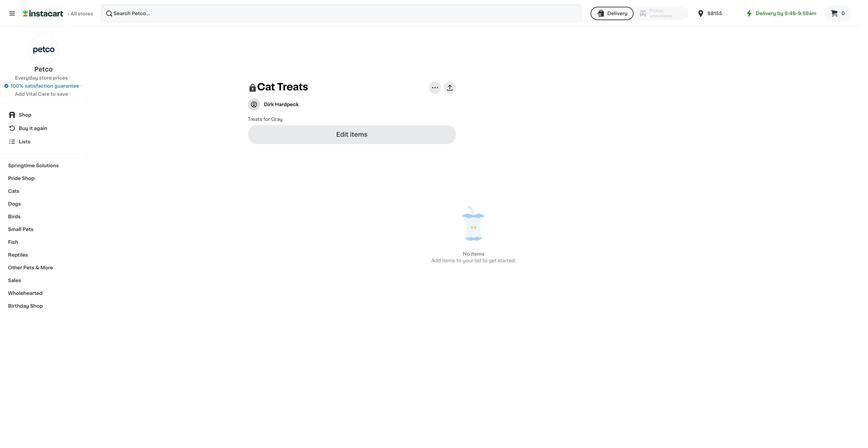 Task type: vqa. For each thing, say whether or not it's contained in the screenshot.
search field
yes



Task type: describe. For each thing, give the bounding box(es) containing it.
service type group
[[591, 7, 689, 20]]

instacart logo image
[[23, 9, 63, 17]]



Task type: locate. For each thing, give the bounding box(es) containing it.
None search field
[[101, 4, 582, 23]]

Search field
[[101, 5, 582, 22]]

petco logo image
[[29, 35, 58, 65]]



